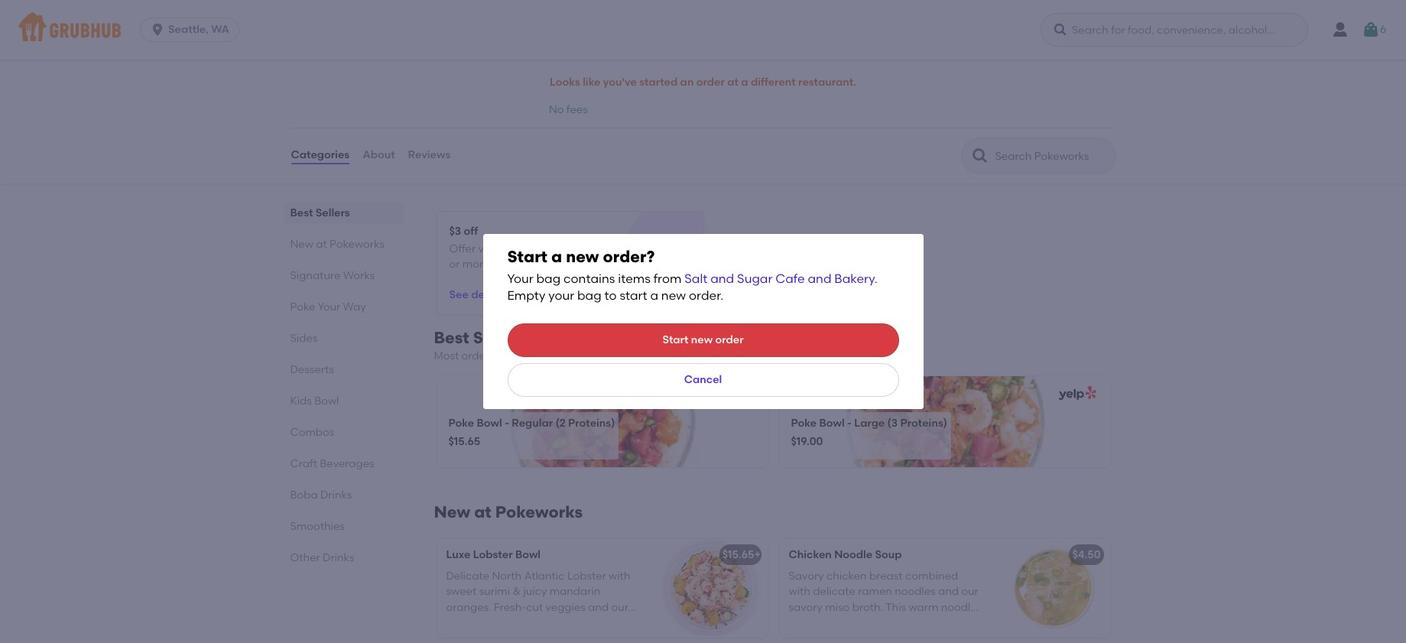 Task type: locate. For each thing, give the bounding box(es) containing it.
bowl up $19.00
[[820, 417, 845, 430]]

1 vertical spatial $15.65
[[723, 548, 755, 561]]

0 horizontal spatial your
[[318, 300, 341, 313]]

0 vertical spatial $15.65
[[449, 435, 481, 448]]

reviews
[[408, 149, 451, 162]]

proteins) inside poke bowl - regular (2 proteins) $15.65
[[568, 417, 615, 430]]

1 horizontal spatial yelp image
[[1056, 386, 1097, 401]]

1 horizontal spatial bag
[[578, 289, 602, 303]]

0 vertical spatial a
[[742, 76, 749, 89]]

order
[[697, 76, 725, 89], [716, 333, 744, 346]]

sugar
[[738, 272, 773, 286]]

grubhub
[[521, 349, 568, 362]]

bag up your
[[537, 272, 561, 286]]

1 vertical spatial at
[[316, 238, 327, 251]]

0 horizontal spatial yelp image
[[713, 386, 754, 401]]

on right ordered
[[506, 349, 519, 362]]

bowl right lobster at the left bottom
[[516, 548, 541, 561]]

best up most
[[434, 328, 470, 347]]

proteins) right (2
[[568, 417, 615, 430]]

order up cancel
[[716, 333, 744, 346]]

soup
[[876, 548, 902, 561]]

1 vertical spatial best
[[434, 328, 470, 347]]

with up savory
[[789, 586, 811, 599]]

start
[[620, 289, 648, 303]]

and
[[711, 272, 735, 286], [808, 272, 832, 286], [939, 586, 959, 599]]

at left different on the top of page
[[728, 76, 739, 89]]

0 horizontal spatial pokeworks
[[330, 238, 385, 251]]

1 horizontal spatial at
[[474, 503, 492, 522]]

1 horizontal spatial svg image
[[1362, 21, 1381, 39]]

poke bowl - large (3 proteins) $19.00
[[791, 417, 948, 448]]

poke inside poke bowl - regular (2 proteins) $15.65
[[449, 417, 474, 430]]

warm
[[909, 601, 939, 614]]

an
[[681, 76, 694, 89]]

1 vertical spatial new at pokeworks
[[434, 503, 583, 522]]

svg image
[[150, 22, 165, 37]]

0 horizontal spatial with
[[789, 586, 811, 599]]

0 horizontal spatial new
[[290, 238, 314, 251]]

miso
[[826, 601, 850, 614]]

2 horizontal spatial and
[[939, 586, 959, 599]]

1 horizontal spatial sellers
[[473, 328, 527, 347]]

0 horizontal spatial $15.65
[[449, 435, 481, 448]]

drinks right other
[[323, 551, 355, 564]]

bag down contains
[[578, 289, 602, 303]]

best for best sellers
[[290, 206, 313, 219]]

1 vertical spatial start
[[663, 333, 689, 346]]

best down categories button
[[290, 206, 313, 219]]

see details button
[[449, 282, 507, 309]]

fees
[[567, 103, 588, 117]]

0 horizontal spatial poke
[[290, 300, 315, 313]]

1 vertical spatial with
[[882, 617, 904, 630]]

- left large
[[848, 417, 852, 430]]

best inside best sellers most ordered on grubhub
[[434, 328, 470, 347]]

1 horizontal spatial pokeworks
[[496, 503, 583, 522]]

cafe
[[776, 272, 805, 286]]

bowl for poke bowl - large (3 proteins) $19.00
[[820, 417, 845, 430]]

0 horizontal spatial and
[[711, 272, 735, 286]]

on inside best sellers most ordered on grubhub
[[506, 349, 519, 362]]

pokeworks up works on the left of page
[[330, 238, 385, 251]]

2 horizontal spatial at
[[728, 76, 739, 89]]

your inside start a new order? your bag contains items from salt and sugar cafe and bakery . empty your bag to start a new order.
[[508, 272, 534, 286]]

1 horizontal spatial your
[[508, 272, 534, 286]]

new up contains
[[566, 247, 599, 266]]

1 horizontal spatial poke
[[449, 417, 474, 430]]

poke for poke bowl - large (3 proteins) $19.00
[[791, 417, 817, 430]]

new inside 'button'
[[691, 333, 713, 346]]

breast
[[870, 570, 903, 583]]

$3
[[449, 225, 462, 238]]

different
[[751, 76, 796, 89]]

bowl left "regular"
[[477, 417, 502, 430]]

reviews button
[[407, 128, 452, 183]]

1 horizontal spatial new
[[434, 503, 471, 522]]

start inside start a new order? your bag contains items from salt and sugar cafe and bakery . empty your bag to start a new order.
[[508, 247, 548, 266]]

seattle, wa button
[[140, 18, 246, 42]]

drinks down craft beverages on the bottom of the page
[[321, 489, 352, 502]]

a left different on the top of page
[[742, 76, 749, 89]]

main navigation navigation
[[0, 0, 1407, 60]]

1 horizontal spatial a
[[651, 289, 659, 303]]

looks like you've started an order at a different restaurant. button
[[549, 66, 858, 100]]

bowl inside poke bowl - regular (2 proteins) $15.65
[[477, 417, 502, 430]]

best for best sellers most ordered on grubhub
[[434, 328, 470, 347]]

1 vertical spatial a
[[552, 247, 563, 266]]

delicate
[[813, 586, 856, 599]]

1 horizontal spatial new at pokeworks
[[434, 503, 583, 522]]

0 vertical spatial your
[[508, 272, 534, 286]]

new down from on the top left of the page
[[662, 289, 686, 303]]

at up lobster at the left bottom
[[474, 503, 492, 522]]

yelp image
[[713, 386, 754, 401], [1056, 386, 1097, 401]]

1 horizontal spatial and
[[808, 272, 832, 286]]

and up order.
[[711, 272, 735, 286]]

0 horizontal spatial bag
[[537, 272, 561, 286]]

new up cancel
[[691, 333, 713, 346]]

2 horizontal spatial a
[[742, 76, 749, 89]]

new at pokeworks up luxe lobster bowl
[[434, 503, 583, 522]]

1 vertical spatial new
[[662, 289, 686, 303]]

your
[[508, 272, 534, 286], [318, 300, 341, 313]]

noodles
[[895, 586, 936, 599]]

start
[[508, 247, 548, 266], [663, 333, 689, 346]]

with
[[789, 586, 811, 599], [882, 617, 904, 630]]

most
[[434, 349, 459, 362]]

chicken
[[789, 548, 832, 561]]

bowl for poke bowl - regular (2 proteins) $15.65
[[477, 417, 502, 430]]

0 horizontal spatial svg image
[[1053, 22, 1069, 37]]

craft beverages
[[290, 457, 375, 470]]

savory chicken breast combined with delicate ramen noodles and our savory miso broth. this warm noodle soup is garnished with green onions.
[[789, 570, 979, 630]]

$19.00
[[791, 435, 823, 448]]

1 vertical spatial drinks
[[323, 551, 355, 564]]

on left first
[[506, 243, 519, 256]]

0 horizontal spatial -
[[505, 417, 510, 430]]

sellers down categories button
[[316, 206, 350, 219]]

0 vertical spatial at
[[728, 76, 739, 89]]

on inside "$3 off offer valid on first orders of $15 or more."
[[506, 243, 519, 256]]

poke up $19.00
[[791, 417, 817, 430]]

sellers
[[316, 206, 350, 219], [473, 328, 527, 347]]

0 vertical spatial order
[[697, 76, 725, 89]]

lobster
[[473, 548, 513, 561]]

start new order button
[[508, 324, 899, 357]]

proteins) right the (3
[[901, 417, 948, 430]]

1 vertical spatial sellers
[[473, 328, 527, 347]]

0 vertical spatial pokeworks
[[330, 238, 385, 251]]

empty
[[508, 289, 546, 303]]

looks like you've started an order at a different restaurant.
[[550, 76, 857, 89]]

contains
[[564, 272, 615, 286]]

start right valid
[[508, 247, 548, 266]]

0 horizontal spatial start
[[508, 247, 548, 266]]

0 horizontal spatial new at pokeworks
[[290, 238, 385, 251]]

.
[[875, 272, 878, 286]]

order.
[[689, 289, 724, 303]]

a inside button
[[742, 76, 749, 89]]

luxe
[[446, 548, 471, 561]]

craft
[[290, 457, 318, 470]]

0 vertical spatial bag
[[537, 272, 561, 286]]

2 yelp image from the left
[[1056, 386, 1097, 401]]

0 vertical spatial new at pokeworks
[[290, 238, 385, 251]]

drinks
[[321, 489, 352, 502], [323, 551, 355, 564]]

1 horizontal spatial best
[[434, 328, 470, 347]]

salt
[[685, 272, 708, 286]]

on for sellers
[[506, 349, 519, 362]]

-
[[505, 417, 510, 430], [848, 417, 852, 430]]

0 vertical spatial on
[[506, 243, 519, 256]]

poke inside the poke bowl - large (3 proteins) $19.00
[[791, 417, 817, 430]]

2 - from the left
[[848, 417, 852, 430]]

0 vertical spatial best
[[290, 206, 313, 219]]

best sellers
[[290, 206, 350, 219]]

- left "regular"
[[505, 417, 510, 430]]

luxe lobster bowl
[[446, 548, 541, 561]]

sellers for best sellers
[[316, 206, 350, 219]]

new at pokeworks up signature works
[[290, 238, 385, 251]]

1 horizontal spatial -
[[848, 417, 852, 430]]

is
[[817, 617, 825, 630]]

a right first
[[552, 247, 563, 266]]

start up cancel
[[663, 333, 689, 346]]

a
[[742, 76, 749, 89], [552, 247, 563, 266], [651, 289, 659, 303]]

with down this
[[882, 617, 904, 630]]

1 horizontal spatial start
[[663, 333, 689, 346]]

- inside poke bowl - regular (2 proteins) $15.65
[[505, 417, 510, 430]]

order inside button
[[697, 76, 725, 89]]

2 horizontal spatial poke
[[791, 417, 817, 430]]

pokeworks
[[330, 238, 385, 251], [496, 503, 583, 522]]

0 vertical spatial new
[[290, 238, 314, 251]]

2 proteins) from the left
[[901, 417, 948, 430]]

proteins)
[[568, 417, 615, 430], [901, 417, 948, 430]]

and right cafe on the top right of the page
[[808, 272, 832, 286]]

0 horizontal spatial proteins)
[[568, 417, 615, 430]]

order inside 'button'
[[716, 333, 744, 346]]

1 horizontal spatial proteins)
[[901, 417, 948, 430]]

bowl right kids at bottom left
[[315, 394, 339, 407]]

from
[[654, 272, 682, 286]]

poke down most
[[449, 417, 474, 430]]

your
[[549, 289, 575, 303]]

sellers up ordered
[[473, 328, 527, 347]]

0 vertical spatial with
[[789, 586, 811, 599]]

0 horizontal spatial best
[[290, 206, 313, 219]]

and up noodle
[[939, 586, 959, 599]]

1 yelp image from the left
[[713, 386, 754, 401]]

large
[[855, 417, 885, 430]]

start for new
[[663, 333, 689, 346]]

new up "signature"
[[290, 238, 314, 251]]

svg image
[[1362, 21, 1381, 39], [1053, 22, 1069, 37]]

1 - from the left
[[505, 417, 510, 430]]

1 vertical spatial order
[[716, 333, 744, 346]]

1 horizontal spatial $15.65
[[723, 548, 755, 561]]

broth.
[[853, 601, 884, 614]]

1 proteins) from the left
[[568, 417, 615, 430]]

order right an
[[697, 76, 725, 89]]

0 vertical spatial start
[[508, 247, 548, 266]]

your up empty
[[508, 272, 534, 286]]

like
[[583, 76, 601, 89]]

bowl inside the poke bowl - large (3 proteins) $19.00
[[820, 417, 845, 430]]

2 horizontal spatial new
[[691, 333, 713, 346]]

on
[[506, 243, 519, 256], [506, 349, 519, 362]]

1 horizontal spatial new
[[662, 289, 686, 303]]

1 vertical spatial pokeworks
[[496, 503, 583, 522]]

poke up sides
[[290, 300, 315, 313]]

0 horizontal spatial sellers
[[316, 206, 350, 219]]

wa
[[211, 23, 229, 36]]

looks
[[550, 76, 581, 89]]

savory
[[789, 601, 823, 614]]

proteins) inside the poke bowl - large (3 proteins) $19.00
[[901, 417, 948, 430]]

new
[[566, 247, 599, 266], [662, 289, 686, 303], [691, 333, 713, 346]]

pokeworks up luxe lobster bowl
[[496, 503, 583, 522]]

a right the start
[[651, 289, 659, 303]]

new
[[290, 238, 314, 251], [434, 503, 471, 522]]

$15.65
[[449, 435, 481, 448], [723, 548, 755, 561]]

at inside button
[[728, 76, 739, 89]]

start inside 'button'
[[663, 333, 689, 346]]

at down best sellers
[[316, 238, 327, 251]]

new up luxe
[[434, 503, 471, 522]]

1 vertical spatial on
[[506, 349, 519, 362]]

offer
[[449, 243, 476, 256]]

best
[[290, 206, 313, 219], [434, 328, 470, 347]]

sellers inside best sellers most ordered on grubhub
[[473, 328, 527, 347]]

0 vertical spatial drinks
[[321, 489, 352, 502]]

0 vertical spatial new
[[566, 247, 599, 266]]

savory
[[789, 570, 824, 583]]

0 vertical spatial sellers
[[316, 206, 350, 219]]

your left way
[[318, 300, 341, 313]]

0 horizontal spatial a
[[552, 247, 563, 266]]

2 vertical spatial new
[[691, 333, 713, 346]]

- for regular
[[505, 417, 510, 430]]

- inside the poke bowl - large (3 proteins) $19.00
[[848, 417, 852, 430]]



Task type: vqa. For each thing, say whether or not it's contained in the screenshot.
Careers
no



Task type: describe. For each thing, give the bounding box(es) containing it.
sellers for best sellers most ordered on grubhub
[[473, 328, 527, 347]]

0 horizontal spatial at
[[316, 238, 327, 251]]

poke for poke bowl - regular (2 proteins) $15.65
[[449, 417, 474, 430]]

bakery
[[835, 272, 875, 286]]

$15
[[592, 243, 607, 256]]

0 horizontal spatial new
[[566, 247, 599, 266]]

smoothies
[[290, 520, 345, 533]]

noodle
[[942, 601, 978, 614]]

seattle,
[[168, 23, 209, 36]]

no fees
[[549, 103, 588, 117]]

poke for poke your way
[[290, 300, 315, 313]]

yelp image for poke bowl - large (3 proteins)
[[1056, 386, 1097, 401]]

started
[[640, 76, 678, 89]]

drinks for other drinks
[[323, 551, 355, 564]]

items
[[618, 272, 651, 286]]

more.
[[463, 258, 493, 271]]

restaurant.
[[799, 76, 857, 89]]

other
[[290, 551, 320, 564]]

details
[[471, 288, 507, 301]]

kids bowl
[[290, 394, 339, 407]]

you've
[[604, 76, 637, 89]]

to
[[605, 289, 617, 303]]

our
[[962, 586, 979, 599]]

ordered
[[462, 349, 503, 362]]

1 vertical spatial new
[[434, 503, 471, 522]]

Search Pokeworks search field
[[994, 149, 1111, 163]]

chicken noodle soup image
[[996, 538, 1110, 638]]

$15.65 inside poke bowl - regular (2 proteins) $15.65
[[449, 435, 481, 448]]

this
[[886, 601, 907, 614]]

and inside savory chicken breast combined with delicate ramen noodles and our savory miso broth. this warm noodle soup is garnished with green onions.
[[939, 586, 959, 599]]

signature works
[[290, 269, 375, 282]]

ramen
[[859, 586, 893, 599]]

about button
[[362, 128, 396, 183]]

noodle
[[835, 548, 873, 561]]

start new order
[[663, 333, 744, 346]]

1 horizontal spatial with
[[882, 617, 904, 630]]

signature
[[290, 269, 341, 282]]

way
[[343, 300, 366, 313]]

see details
[[449, 288, 507, 301]]

about
[[363, 149, 395, 162]]

yelp image for poke bowl - regular (2 proteins)
[[713, 386, 754, 401]]

order?
[[603, 247, 655, 266]]

desserts
[[290, 363, 334, 376]]

bowl for kids bowl
[[315, 394, 339, 407]]

valid
[[478, 243, 503, 256]]

start for a
[[508, 247, 548, 266]]

$4.50
[[1073, 548, 1101, 561]]

- for large
[[848, 417, 852, 430]]

(2
[[556, 417, 566, 430]]

chicken
[[827, 570, 867, 583]]

poke your way
[[290, 300, 366, 313]]

boba drinks
[[290, 489, 352, 502]]

on for off
[[506, 243, 519, 256]]

first
[[522, 243, 541, 256]]

proteins) for poke bowl - regular (2 proteins)
[[568, 417, 615, 430]]

cancel button
[[508, 363, 899, 397]]

onions.
[[939, 617, 976, 630]]

sides
[[290, 332, 318, 345]]

regular
[[512, 417, 553, 430]]

garnished
[[827, 617, 879, 630]]

boba
[[290, 489, 318, 502]]

promo image
[[633, 236, 689, 292]]

start a new order? your bag contains items from salt and sugar cafe and bakery . empty your bag to start a new order.
[[508, 247, 878, 303]]

combined
[[906, 570, 959, 583]]

search icon image
[[971, 147, 990, 165]]

best sellers most ordered on grubhub
[[434, 328, 568, 362]]

other drinks
[[290, 551, 355, 564]]

or
[[449, 258, 460, 271]]

$15.65 +
[[723, 548, 761, 561]]

seattle, wa
[[168, 23, 229, 36]]

+
[[755, 548, 761, 561]]

categories
[[291, 149, 350, 162]]

combos
[[290, 426, 335, 439]]

$3 off offer valid on first orders of $15 or more.
[[449, 225, 607, 271]]

2 vertical spatial a
[[651, 289, 659, 303]]

beverages
[[320, 457, 375, 470]]

cancel
[[685, 373, 722, 386]]

(3
[[888, 417, 898, 430]]

categories button
[[290, 128, 351, 183]]

kids
[[290, 394, 312, 407]]

1 vertical spatial bag
[[578, 289, 602, 303]]

off
[[464, 225, 478, 238]]

svg image inside '6' "button"
[[1362, 21, 1381, 39]]

2 vertical spatial at
[[474, 503, 492, 522]]

see
[[449, 288, 469, 301]]

works
[[343, 269, 375, 282]]

orders
[[543, 243, 576, 256]]

proteins) for poke bowl - large (3 proteins)
[[901, 417, 948, 430]]

of
[[579, 243, 589, 256]]

6
[[1381, 23, 1387, 36]]

1 vertical spatial your
[[318, 300, 341, 313]]

luxe lobster bowl image
[[653, 538, 768, 638]]

drinks for boba drinks
[[321, 489, 352, 502]]



